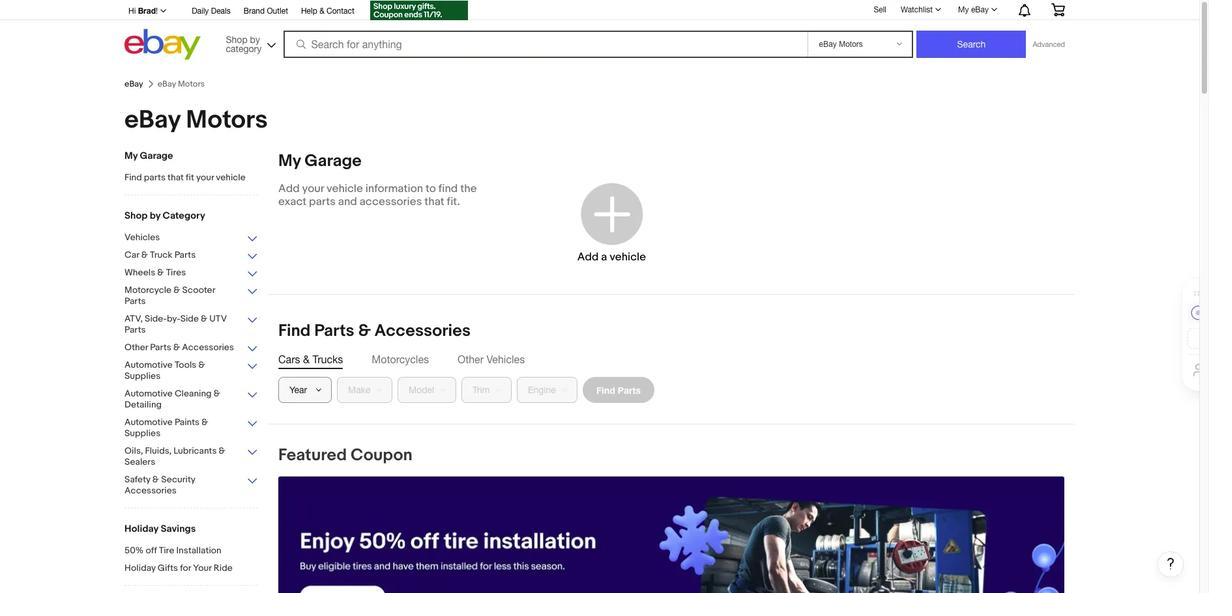 Task type: vqa. For each thing, say whether or not it's contained in the screenshot.
Other to the right
yes



Task type: locate. For each thing, give the bounding box(es) containing it.
shop
[[226, 34, 248, 45], [125, 210, 148, 222]]

deals
[[211, 7, 231, 16]]

0 horizontal spatial vehicles
[[125, 232, 160, 243]]

2 horizontal spatial my
[[958, 5, 969, 14]]

your
[[196, 172, 214, 183], [302, 183, 324, 196]]

0 vertical spatial supplies
[[125, 371, 161, 382]]

1 vertical spatial holiday
[[125, 563, 156, 574]]

add left and
[[278, 183, 300, 196]]

gifts
[[158, 563, 178, 574]]

shop by category banner
[[121, 0, 1075, 63]]

parts left fit
[[144, 172, 166, 183]]

my
[[958, 5, 969, 14], [125, 150, 138, 162], [278, 151, 301, 171]]

accessories
[[375, 321, 471, 342], [182, 342, 234, 353], [125, 486, 177, 497]]

garage up find parts that fit your vehicle
[[140, 150, 173, 162]]

category
[[163, 210, 205, 222]]

0 horizontal spatial your
[[196, 172, 214, 183]]

oils, fluids, lubricants & sealers button
[[125, 446, 258, 469]]

help & contact
[[301, 7, 354, 16]]

add a vehicle
[[577, 251, 646, 264]]

0 vertical spatial parts
[[144, 172, 166, 183]]

1 horizontal spatial accessories
[[182, 342, 234, 353]]

!
[[156, 7, 158, 16]]

find
[[125, 172, 142, 183], [278, 321, 311, 342], [597, 385, 615, 396]]

my right watchlist "link"
[[958, 5, 969, 14]]

holiday down 50% on the left of the page
[[125, 563, 156, 574]]

other inside main content
[[458, 354, 484, 366]]

0 vertical spatial automotive
[[125, 360, 173, 371]]

1 vertical spatial shop
[[125, 210, 148, 222]]

supplies
[[125, 371, 161, 382], [125, 428, 161, 439]]

accessories down atv, side-by-side & utv parts dropdown button
[[182, 342, 234, 353]]

ride
[[214, 563, 233, 574]]

holiday gifts for your ride link
[[125, 563, 258, 576]]

0 vertical spatial find
[[125, 172, 142, 183]]

1 horizontal spatial add
[[577, 251, 599, 264]]

that left fit.
[[425, 196, 444, 209]]

2 vertical spatial find
[[597, 385, 615, 396]]

by inside shop by category
[[250, 34, 260, 45]]

1 holiday from the top
[[125, 524, 158, 536]]

help & contact link
[[301, 5, 354, 19]]

automotive down detailing
[[125, 417, 173, 428]]

vehicles button
[[125, 232, 258, 244]]

0 vertical spatial holiday
[[125, 524, 158, 536]]

main content
[[268, 151, 1184, 594]]

1 horizontal spatial garage
[[305, 151, 362, 171]]

get the coupon image
[[370, 1, 468, 20]]

utv
[[209, 314, 227, 325]]

tools
[[175, 360, 197, 371]]

2 vertical spatial ebay
[[125, 105, 180, 136]]

shop down deals
[[226, 34, 248, 45]]

trucks
[[313, 354, 343, 366]]

0 vertical spatial shop
[[226, 34, 248, 45]]

sell link
[[868, 5, 892, 14]]

fit
[[186, 172, 194, 183]]

for
[[180, 563, 191, 574]]

none submit inside "shop by category" banner
[[917, 31, 1026, 58]]

add left a
[[577, 251, 599, 264]]

1 horizontal spatial by
[[250, 34, 260, 45]]

0 horizontal spatial shop
[[125, 210, 148, 222]]

none text field inside main content
[[278, 477, 1065, 594]]

find for find parts
[[597, 385, 615, 396]]

0 horizontal spatial add
[[278, 183, 300, 196]]

tab list containing cars & trucks
[[278, 353, 1065, 367]]

vehicle
[[216, 172, 246, 183], [327, 183, 363, 196], [610, 251, 646, 264]]

cars
[[278, 354, 300, 366]]

0 horizontal spatial parts
[[144, 172, 166, 183]]

shop up car
[[125, 210, 148, 222]]

your right fit
[[196, 172, 214, 183]]

add a vehicle button
[[531, 164, 693, 282]]

0 vertical spatial by
[[250, 34, 260, 45]]

safety & security accessories button
[[125, 475, 258, 498]]

hi
[[128, 7, 136, 16]]

my garage up find parts that fit your vehicle
[[125, 150, 173, 162]]

add for add a vehicle
[[577, 251, 599, 264]]

0 vertical spatial accessories
[[375, 321, 471, 342]]

2 vertical spatial accessories
[[125, 486, 177, 497]]

0 horizontal spatial find
[[125, 172, 142, 183]]

supplies up detailing
[[125, 371, 161, 382]]

by
[[250, 34, 260, 45], [150, 210, 160, 222]]

oils,
[[125, 446, 143, 457]]

ebay
[[971, 5, 989, 14], [125, 79, 143, 89], [125, 105, 180, 136]]

the
[[460, 183, 477, 196]]

None text field
[[278, 477, 1065, 594]]

1 horizontal spatial vehicle
[[327, 183, 363, 196]]

my up find parts that fit your vehicle
[[125, 150, 138, 162]]

brand
[[244, 7, 265, 16]]

wheels
[[125, 267, 155, 278]]

add inside add your vehicle information to find the exact parts and accessories that fit.
[[278, 183, 300, 196]]

my garage inside main content
[[278, 151, 362, 171]]

by down brand
[[250, 34, 260, 45]]

motors
[[186, 105, 268, 136]]

advanced
[[1033, 40, 1065, 48]]

1 horizontal spatial that
[[425, 196, 444, 209]]

1 vertical spatial automotive
[[125, 389, 173, 400]]

accessories down 'sealers'
[[125, 486, 177, 497]]

scooter
[[182, 285, 215, 296]]

1 vertical spatial find
[[278, 321, 311, 342]]

0 vertical spatial ebay
[[971, 5, 989, 14]]

tires
[[166, 267, 186, 278]]

and
[[338, 196, 357, 209]]

add inside button
[[577, 251, 599, 264]]

lubricants
[[174, 446, 217, 457]]

add a vehicle image
[[578, 180, 646, 248]]

1 horizontal spatial my garage
[[278, 151, 362, 171]]

tab list
[[278, 353, 1065, 367]]

garage inside main content
[[305, 151, 362, 171]]

brand outlet link
[[244, 5, 288, 19]]

tab list inside main content
[[278, 353, 1065, 367]]

watchlist link
[[894, 2, 947, 18]]

by left category on the left of the page
[[150, 210, 160, 222]]

main content containing my garage
[[268, 151, 1184, 594]]

1 vertical spatial supplies
[[125, 428, 161, 439]]

shop by category
[[226, 34, 262, 54]]

holiday
[[125, 524, 158, 536], [125, 563, 156, 574]]

1 horizontal spatial your
[[302, 183, 324, 196]]

my garage up exact on the left top of page
[[278, 151, 362, 171]]

sealers
[[125, 457, 155, 468]]

1 horizontal spatial find
[[278, 321, 311, 342]]

ebay for ebay motors
[[125, 105, 180, 136]]

3 automotive from the top
[[125, 417, 173, 428]]

holiday inside 50% off tire installation holiday gifts for your ride
[[125, 563, 156, 574]]

automotive
[[125, 360, 173, 371], [125, 389, 173, 400], [125, 417, 173, 428]]

watchlist
[[901, 5, 933, 14]]

parts left and
[[309, 196, 336, 209]]

vehicle inside add your vehicle information to find the exact parts and accessories that fit.
[[327, 183, 363, 196]]

featured
[[278, 446, 347, 466]]

vehicles car & truck parts wheels & tires motorcycle & scooter parts atv, side-by-side & utv parts other parts & accessories automotive tools & supplies automotive cleaning & detailing automotive paints & supplies oils, fluids, lubricants & sealers safety & security accessories
[[125, 232, 234, 497]]

1 horizontal spatial other
[[458, 354, 484, 366]]

my garage
[[125, 150, 173, 162], [278, 151, 362, 171]]

0 vertical spatial other
[[125, 342, 148, 353]]

daily deals
[[192, 7, 231, 16]]

0 horizontal spatial other
[[125, 342, 148, 353]]

shop inside shop by category
[[226, 34, 248, 45]]

1 vertical spatial other
[[458, 354, 484, 366]]

holiday savings
[[125, 524, 196, 536]]

2 horizontal spatial accessories
[[375, 321, 471, 342]]

1 vertical spatial that
[[425, 196, 444, 209]]

&
[[320, 7, 324, 16], [141, 250, 148, 261], [157, 267, 164, 278], [174, 285, 180, 296], [201, 314, 207, 325], [358, 321, 371, 342], [173, 342, 180, 353], [303, 354, 310, 366], [199, 360, 205, 371], [214, 389, 220, 400], [202, 417, 208, 428], [219, 446, 225, 457], [152, 475, 159, 486]]

vehicle right a
[[610, 251, 646, 264]]

find inside button
[[597, 385, 615, 396]]

garage up and
[[305, 151, 362, 171]]

brad
[[138, 6, 156, 16]]

your
[[193, 563, 212, 574]]

vehicle inside button
[[610, 251, 646, 264]]

2 vertical spatial automotive
[[125, 417, 173, 428]]

1 horizontal spatial my
[[278, 151, 301, 171]]

1 vertical spatial add
[[577, 251, 599, 264]]

vehicle right fit
[[216, 172, 246, 183]]

sell
[[874, 5, 887, 14]]

1 vertical spatial by
[[150, 210, 160, 222]]

automotive left tools
[[125, 360, 173, 371]]

2 holiday from the top
[[125, 563, 156, 574]]

1 vertical spatial vehicles
[[487, 354, 525, 366]]

that
[[168, 172, 184, 183], [425, 196, 444, 209]]

off
[[146, 546, 157, 557]]

my up exact on the left top of page
[[278, 151, 301, 171]]

vehicles
[[125, 232, 160, 243], [487, 354, 525, 366]]

0 horizontal spatial vehicle
[[216, 172, 246, 183]]

vehicle left information
[[327, 183, 363, 196]]

by for category
[[150, 210, 160, 222]]

0 vertical spatial vehicles
[[125, 232, 160, 243]]

2 supplies from the top
[[125, 428, 161, 439]]

0 vertical spatial add
[[278, 183, 300, 196]]

0 vertical spatial that
[[168, 172, 184, 183]]

paints
[[175, 417, 200, 428]]

cars & trucks
[[278, 354, 343, 366]]

that left fit
[[168, 172, 184, 183]]

automotive left cleaning
[[125, 389, 173, 400]]

& inside account navigation
[[320, 7, 324, 16]]

holiday up 50% on the left of the page
[[125, 524, 158, 536]]

1 vertical spatial parts
[[309, 196, 336, 209]]

shop by category
[[125, 210, 205, 222]]

other inside vehicles car & truck parts wheels & tires motorcycle & scooter parts atv, side-by-side & utv parts other parts & accessories automotive tools & supplies automotive cleaning & detailing automotive paints & supplies oils, fluids, lubricants & sealers safety & security accessories
[[125, 342, 148, 353]]

enjoy 50% off tire installation image
[[278, 477, 1065, 594]]

2 horizontal spatial find
[[597, 385, 615, 396]]

0 horizontal spatial that
[[168, 172, 184, 183]]

2 horizontal spatial vehicle
[[610, 251, 646, 264]]

1 horizontal spatial parts
[[309, 196, 336, 209]]

1 vertical spatial ebay
[[125, 79, 143, 89]]

accessories up motorcycles
[[375, 321, 471, 342]]

find for find parts that fit your vehicle
[[125, 172, 142, 183]]

0 horizontal spatial by
[[150, 210, 160, 222]]

that inside add your vehicle information to find the exact parts and accessories that fit.
[[425, 196, 444, 209]]

None submit
[[917, 31, 1026, 58]]

1 horizontal spatial shop
[[226, 34, 248, 45]]

parts
[[175, 250, 196, 261], [125, 296, 146, 307], [314, 321, 354, 342], [125, 325, 146, 336], [150, 342, 171, 353], [618, 385, 641, 396]]

a
[[601, 251, 607, 264]]

savings
[[161, 524, 196, 536]]

car
[[125, 250, 139, 261]]

1 horizontal spatial vehicles
[[487, 354, 525, 366]]

your left and
[[302, 183, 324, 196]]

1 vertical spatial accessories
[[182, 342, 234, 353]]

find for find parts & accessories
[[278, 321, 311, 342]]

featured coupon
[[278, 446, 413, 466]]

installation
[[176, 546, 221, 557]]

find parts that fit your vehicle link
[[125, 172, 258, 184]]

supplies up oils,
[[125, 428, 161, 439]]



Task type: describe. For each thing, give the bounding box(es) containing it.
find
[[439, 183, 458, 196]]

my ebay link
[[951, 2, 1003, 18]]

daily
[[192, 7, 209, 16]]

other vehicles
[[458, 354, 525, 366]]

cleaning
[[175, 389, 212, 400]]

your inside add your vehicle information to find the exact parts and accessories that fit.
[[302, 183, 324, 196]]

my inside account navigation
[[958, 5, 969, 14]]

vehicles inside vehicles car & truck parts wheels & tires motorcycle & scooter parts atv, side-by-side & utv parts other parts & accessories automotive tools & supplies automotive cleaning & detailing automotive paints & supplies oils, fluids, lubricants & sealers safety & security accessories
[[125, 232, 160, 243]]

shop by category button
[[220, 29, 279, 57]]

help
[[301, 7, 317, 16]]

add your vehicle information to find the exact parts and accessories that fit.
[[278, 183, 477, 209]]

parts inside find parts that fit your vehicle link
[[144, 172, 166, 183]]

hi brad !
[[128, 6, 158, 16]]

daily deals link
[[192, 5, 231, 19]]

2 automotive from the top
[[125, 389, 173, 400]]

0 horizontal spatial accessories
[[125, 486, 177, 497]]

other parts & accessories button
[[125, 342, 258, 355]]

1 supplies from the top
[[125, 371, 161, 382]]

fluids,
[[145, 446, 172, 457]]

add for add your vehicle information to find the exact parts and accessories that fit.
[[278, 183, 300, 196]]

information
[[366, 183, 423, 196]]

ebay inside account navigation
[[971, 5, 989, 14]]

ebay motors
[[125, 105, 268, 136]]

0 horizontal spatial my
[[125, 150, 138, 162]]

advanced link
[[1026, 31, 1072, 57]]

detailing
[[125, 400, 162, 411]]

atv, side-by-side & utv parts button
[[125, 314, 258, 337]]

Search for anything text field
[[285, 32, 805, 57]]

find parts button
[[583, 377, 655, 404]]

atv,
[[125, 314, 143, 325]]

motorcycle & scooter parts button
[[125, 285, 258, 308]]

account navigation
[[121, 0, 1075, 22]]

my ebay
[[958, 5, 989, 14]]

side-
[[145, 314, 167, 325]]

truck
[[150, 250, 172, 261]]

help, opens dialogs image
[[1164, 558, 1177, 571]]

0 horizontal spatial my garage
[[125, 150, 173, 162]]

vehicle for add your vehicle information to find the exact parts and accessories that fit.
[[327, 183, 363, 196]]

contact
[[327, 7, 354, 16]]

shop for shop by category
[[125, 210, 148, 222]]

ebay for ebay
[[125, 79, 143, 89]]

vehicles inside tab list
[[487, 354, 525, 366]]

accessories inside main content
[[375, 321, 471, 342]]

to
[[426, 183, 436, 196]]

safety
[[125, 475, 150, 486]]

motorcycle
[[125, 285, 171, 296]]

coupon
[[351, 446, 413, 466]]

category
[[226, 43, 262, 54]]

by for category
[[250, 34, 260, 45]]

exact
[[278, 196, 307, 209]]

0 horizontal spatial garage
[[140, 150, 173, 162]]

50%
[[125, 546, 144, 557]]

fit.
[[447, 196, 460, 209]]

by-
[[167, 314, 180, 325]]

vehicle for add a vehicle
[[610, 251, 646, 264]]

tire
[[159, 546, 174, 557]]

outlet
[[267, 7, 288, 16]]

your shopping cart image
[[1051, 3, 1066, 16]]

find parts
[[597, 385, 641, 396]]

1 automotive from the top
[[125, 360, 173, 371]]

find parts & accessories
[[278, 321, 471, 342]]

my inside main content
[[278, 151, 301, 171]]

shop for shop by category
[[226, 34, 248, 45]]

parts inside add your vehicle information to find the exact parts and accessories that fit.
[[309, 196, 336, 209]]

automotive tools & supplies button
[[125, 360, 258, 383]]

car & truck parts button
[[125, 250, 258, 262]]

motorcycles
[[372, 354, 429, 366]]

50% off tire installation link
[[125, 546, 258, 558]]

automotive paints & supplies button
[[125, 417, 258, 441]]

side
[[180, 314, 199, 325]]

wheels & tires button
[[125, 267, 258, 280]]

automotive cleaning & detailing button
[[125, 389, 258, 412]]

& inside tab list
[[303, 354, 310, 366]]

accessories
[[360, 196, 422, 209]]

ebay link
[[125, 79, 143, 89]]

find parts that fit your vehicle
[[125, 172, 246, 183]]

brand outlet
[[244, 7, 288, 16]]

50% off tire installation holiday gifts for your ride
[[125, 546, 233, 574]]

security
[[161, 475, 195, 486]]

parts inside find parts button
[[618, 385, 641, 396]]



